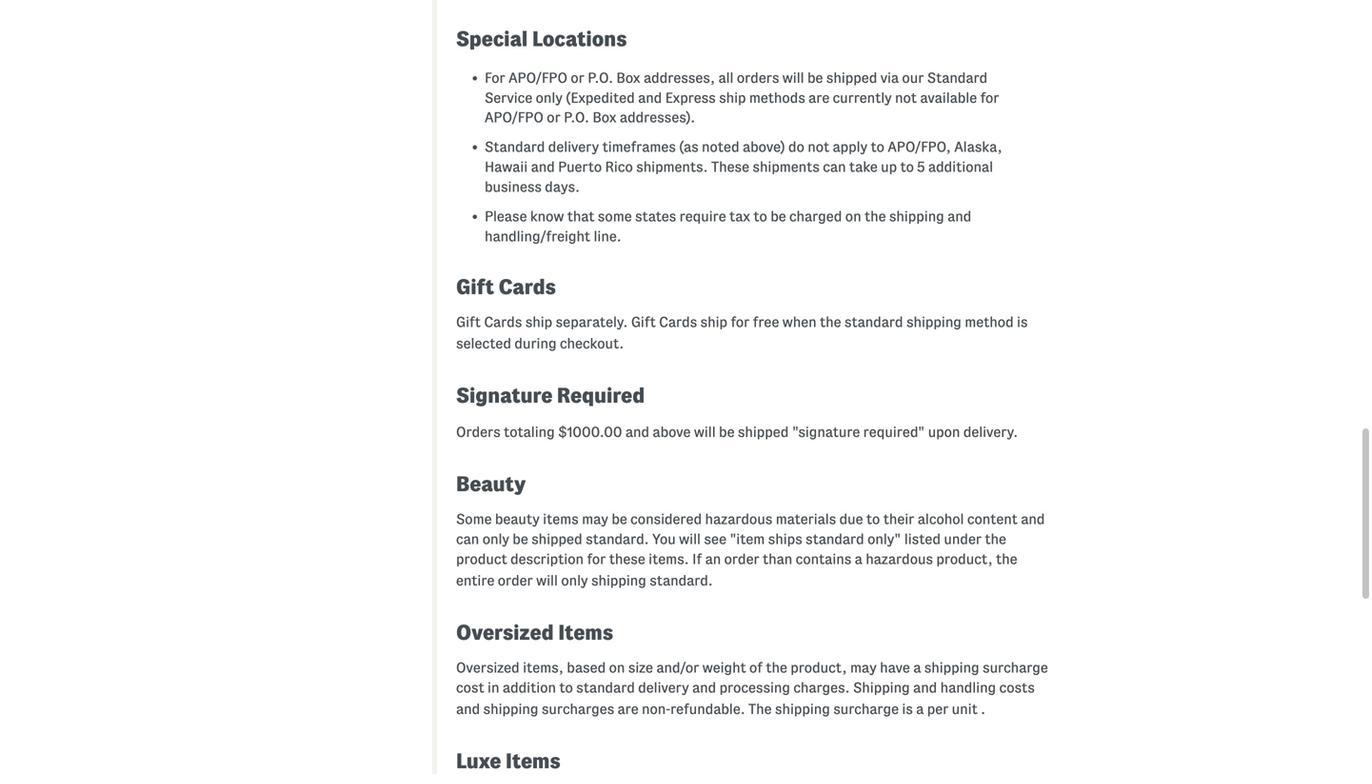 Task type: vqa. For each thing, say whether or not it's contained in the screenshot.
Mock
no



Task type: describe. For each thing, give the bounding box(es) containing it.
standard inside standard delivery timeframes (as noted above) do not apply to apo/fpo, alaska, hawaii and puerto rico shipments. these shipments can take up to 5 additional business days.
[[485, 139, 545, 155]]

cards for gift cards
[[499, 276, 556, 298]]

shipping inside gift cards ship separately. gift cards ship for free when the standard shipping method is selected during checkout.
[[907, 315, 962, 330]]

method
[[965, 315, 1014, 330]]

tax
[[730, 209, 751, 225]]

currently
[[833, 90, 892, 106]]

oversized items
[[456, 622, 613, 644]]

0 vertical spatial order
[[725, 552, 760, 567]]

some
[[598, 209, 632, 225]]

for inside gift cards ship separately. gift cards ship for free when the standard shipping method is selected during checkout.
[[731, 315, 750, 330]]

signature
[[456, 385, 553, 407]]

gift for gift cards
[[456, 276, 494, 298]]

and inside some beauty items may be considered hazardous materials due to their alcohol content and can only be shipped standard. you will see "item ships standard only" listed under the product description for these items. if an order than contains a hazardous product, the entire order will only shipping standard.
[[1021, 512, 1045, 527]]

their
[[884, 512, 915, 527]]

when
[[783, 315, 817, 330]]

methods
[[750, 90, 806, 106]]

selected
[[456, 336, 512, 352]]

some beauty items may be considered hazardous materials due to their alcohol content and can only be shipped standard. you will see "item ships standard only" listed under the product description for these items. if an order than contains a hazardous product, the entire order will only shipping standard.
[[456, 512, 1045, 589]]

orders
[[737, 70, 780, 86]]

cards for gift cards ship separately. gift cards ship for free when the standard shipping method is selected during checkout.
[[484, 315, 522, 330]]

an
[[706, 552, 721, 567]]

gift cards
[[456, 276, 556, 298]]

under
[[944, 532, 982, 547]]

for
[[485, 70, 506, 86]]

shipping down in at the left of the page
[[484, 702, 539, 717]]

delivery.
[[964, 425, 1019, 440]]

ship up during
[[526, 315, 553, 330]]

addresses).
[[620, 110, 696, 126]]

and/or
[[657, 660, 700, 676]]

0 horizontal spatial standard.
[[586, 532, 649, 547]]

and up refundable.
[[693, 680, 717, 696]]

items for oversized items
[[559, 622, 613, 644]]

handling/freight
[[485, 229, 591, 245]]

and left above
[[626, 425, 650, 440]]

unit
[[952, 702, 978, 717]]

take
[[850, 159, 878, 175]]

required"
[[864, 425, 925, 440]]

for inside for apo/fpo or p.o. box addresses, all orders will be shipped via our standard service only (expedited and express ship methods are currently not available for apo/fpo or p.o. box addresses).
[[981, 90, 1000, 106]]

are inside for apo/fpo or p.o. box addresses, all orders will be shipped via our standard service only (expedited and express ship methods are currently not available for apo/fpo or p.o. box addresses).
[[809, 90, 830, 106]]

delivery inside standard delivery timeframes (as noted above) do not apply to apo/fpo, alaska, hawaii and puerto rico shipments. these shipments can take up to 5 additional business days.
[[549, 139, 599, 155]]

noted
[[702, 139, 740, 155]]

shipped inside some beauty items may be considered hazardous materials due to their alcohol content and can only be shipped standard. you will see "item ships standard only" listed under the product description for these items. if an order than contains a hazardous product, the entire order will only shipping standard.
[[532, 532, 583, 547]]

.
[[981, 702, 986, 717]]

additional
[[929, 159, 994, 175]]

items,
[[523, 660, 564, 676]]

charges.
[[794, 680, 850, 696]]

(as
[[679, 139, 699, 155]]

oversized for oversized items
[[456, 622, 554, 644]]

if
[[693, 552, 702, 567]]

addresses,
[[644, 70, 716, 86]]

are inside oversized items, based on size and/or weight of the product, may have a shipping surcharge cost in addition to standard delivery and processing charges. shipping and handling costs and shipping surcharges are non-refundable. the shipping surcharge is a per unit .
[[618, 702, 639, 717]]

please
[[485, 209, 527, 225]]

for inside some beauty items may be considered hazardous materials due to their alcohol content and can only be shipped standard. you will see "item ships standard only" listed under the product description for these items. if an order than contains a hazardous product, the entire order will only shipping standard.
[[587, 552, 606, 567]]

the
[[749, 702, 772, 717]]

during
[[515, 336, 557, 352]]

separately.
[[556, 315, 628, 330]]

standard inside oversized items, based on size and/or weight of the product, may have a shipping surcharge cost in addition to standard delivery and processing charges. shipping and handling costs and shipping surcharges are non-refundable. the shipping surcharge is a per unit .
[[577, 680, 635, 696]]

and down cost at bottom left
[[456, 702, 480, 717]]

to up up
[[871, 139, 885, 155]]

shipping
[[854, 680, 910, 696]]

be up these
[[612, 512, 628, 527]]

these
[[609, 552, 646, 567]]

size
[[629, 660, 653, 676]]

based
[[567, 660, 606, 676]]

entire
[[456, 573, 495, 589]]

0 horizontal spatial order
[[498, 573, 533, 589]]

weight
[[703, 660, 747, 676]]

have
[[880, 660, 911, 676]]

5
[[918, 159, 926, 175]]

line.
[[594, 229, 622, 245]]

standard inside gift cards ship separately. gift cards ship for free when the standard shipping method is selected during checkout.
[[845, 315, 904, 330]]

contains
[[796, 552, 852, 567]]

hawaii
[[485, 159, 528, 175]]

via
[[881, 70, 899, 86]]

and inside please know that some states require tax to be charged on the shipping and handling/freight line.
[[948, 209, 972, 225]]

shipments.
[[637, 159, 708, 175]]

surcharges
[[542, 702, 615, 717]]

standard delivery timeframes (as noted above) do not apply to apo/fpo, alaska, hawaii and puerto rico shipments. these shipments can take up to 5 additional business days.
[[485, 139, 1003, 195]]

1 horizontal spatial surcharge
[[983, 660, 1049, 676]]

shipments
[[753, 159, 820, 175]]

materials
[[776, 512, 837, 527]]

be inside please know that some states require tax to be charged on the shipping and handling/freight line.
[[771, 209, 787, 225]]

states
[[635, 209, 677, 225]]

of
[[750, 660, 763, 676]]

per
[[928, 702, 949, 717]]

to inside some beauty items may be considered hazardous materials due to their alcohol content and can only be shipped standard. you will see "item ships standard only" listed under the product description for these items. if an order than contains a hazardous product, the entire order will only shipping standard.
[[867, 512, 881, 527]]

processing
[[720, 680, 791, 696]]

items
[[543, 512, 579, 527]]

0 vertical spatial hazardous
[[705, 512, 773, 527]]

rico
[[605, 159, 633, 175]]

free
[[753, 315, 780, 330]]

ship inside for apo/fpo or p.o. box addresses, all orders will be shipped via our standard service only (expedited and express ship methods are currently not available for apo/fpo or p.o. box addresses).
[[719, 90, 746, 106]]

will right above
[[694, 425, 716, 440]]

will inside for apo/fpo or p.o. box addresses, all orders will be shipped via our standard service only (expedited and express ship methods are currently not available for apo/fpo or p.o. box addresses).
[[783, 70, 805, 86]]

apply
[[833, 139, 868, 155]]

please know that some states require tax to be charged on the shipping and handling/freight line.
[[485, 209, 972, 245]]

shipping inside please know that some states require tax to be charged on the shipping and handling/freight line.
[[890, 209, 945, 225]]

service
[[485, 90, 533, 106]]

1 vertical spatial p.o.
[[564, 110, 590, 126]]

required
[[557, 385, 645, 407]]

these
[[712, 159, 750, 175]]

the inside oversized items, based on size and/or weight of the product, may have a shipping surcharge cost in addition to standard delivery and processing charges. shipping and handling costs and shipping surcharges are non-refundable. the shipping surcharge is a per unit .
[[766, 660, 788, 676]]

on inside oversized items, based on size and/or weight of the product, may have a shipping surcharge cost in addition to standard delivery and processing charges. shipping and handling costs and shipping surcharges are non-refundable. the shipping surcharge is a per unit .
[[609, 660, 625, 676]]

apo/fpo,
[[888, 139, 952, 155]]

standard inside some beauty items may be considered hazardous materials due to their alcohol content and can only be shipped standard. you will see "item ships standard only" listed under the product description for these items. if an order than contains a hazardous product, the entire order will only shipping standard.
[[806, 532, 865, 547]]

require
[[680, 209, 727, 225]]

(expedited
[[566, 90, 635, 106]]



Task type: locate. For each thing, give the bounding box(es) containing it.
are right methods
[[809, 90, 830, 106]]

is left per
[[902, 702, 913, 717]]

is inside oversized items, based on size and/or weight of the product, may have a shipping surcharge cost in addition to standard delivery and processing charges. shipping and handling costs and shipping surcharges are non-refundable. the shipping surcharge is a per unit .
[[902, 702, 913, 717]]

1 horizontal spatial is
[[1017, 315, 1028, 330]]

to
[[871, 139, 885, 155], [901, 159, 914, 175], [754, 209, 768, 225], [867, 512, 881, 527], [560, 680, 573, 696]]

alcohol
[[918, 512, 965, 527]]

0 horizontal spatial standard
[[485, 139, 545, 155]]

or up puerto
[[547, 110, 561, 126]]

be down the beauty
[[513, 532, 528, 547]]

shipped
[[827, 70, 878, 86], [738, 425, 789, 440], [532, 532, 583, 547]]

not
[[896, 90, 917, 106], [808, 139, 830, 155]]

only inside for apo/fpo or p.o. box addresses, all orders will be shipped via our standard service only (expedited and express ship methods are currently not available for apo/fpo or p.o. box addresses).
[[536, 90, 563, 106]]

0 vertical spatial apo/fpo
[[509, 70, 568, 86]]

product
[[456, 552, 507, 567]]

a left per
[[917, 702, 924, 717]]

0 vertical spatial delivery
[[549, 139, 599, 155]]

p.o. down (expedited
[[564, 110, 590, 126]]

1 vertical spatial on
[[609, 660, 625, 676]]

for right available
[[981, 90, 1000, 106]]

standard.
[[586, 532, 649, 547], [650, 573, 713, 589]]

express
[[666, 90, 716, 106]]

to right due
[[867, 512, 881, 527]]

to inside please know that some states require tax to be charged on the shipping and handling/freight line.
[[754, 209, 768, 225]]

will up methods
[[783, 70, 805, 86]]

0 horizontal spatial for
[[587, 552, 606, 567]]

0 vertical spatial can
[[823, 159, 846, 175]]

1 vertical spatial not
[[808, 139, 830, 155]]

may right 'items'
[[582, 512, 609, 527]]

box
[[617, 70, 641, 86], [593, 110, 617, 126]]

than
[[763, 552, 793, 567]]

can inside standard delivery timeframes (as noted above) do not apply to apo/fpo, alaska, hawaii and puerto rico shipments. these shipments can take up to 5 additional business days.
[[823, 159, 846, 175]]

0 vertical spatial standard.
[[586, 532, 649, 547]]

0 vertical spatial standard
[[845, 315, 904, 330]]

0 horizontal spatial delivery
[[549, 139, 599, 155]]

1 horizontal spatial are
[[809, 90, 830, 106]]

orders totaling $1000.00 and above will be shipped "signature required" upon delivery.
[[456, 425, 1019, 440]]

on
[[846, 209, 862, 225], [609, 660, 625, 676]]

due
[[840, 512, 864, 527]]

the inside please know that some states require tax to be charged on the shipping and handling/freight line.
[[865, 209, 886, 225]]

some
[[456, 512, 492, 527]]

order down "item
[[725, 552, 760, 567]]

is right method
[[1017, 315, 1028, 330]]

in
[[488, 680, 500, 696]]

0 vertical spatial for
[[981, 90, 1000, 106]]

"signature
[[792, 425, 861, 440]]

the
[[865, 209, 886, 225], [820, 315, 842, 330], [985, 532, 1007, 547], [996, 552, 1018, 567], [766, 660, 788, 676]]

standard inside for apo/fpo or p.o. box addresses, all orders will be shipped via our standard service only (expedited and express ship methods are currently not available for apo/fpo or p.o. box addresses).
[[928, 70, 988, 86]]

oversized inside oversized items, based on size and/or weight of the product, may have a shipping surcharge cost in addition to standard delivery and processing charges. shipping and handling costs and shipping surcharges are non-refundable. the shipping surcharge is a per unit .
[[456, 660, 520, 676]]

product, inside oversized items, based on size and/or weight of the product, may have a shipping surcharge cost in addition to standard delivery and processing charges. shipping and handling costs and shipping surcharges are non-refundable. the shipping surcharge is a per unit .
[[791, 660, 847, 676]]

2 horizontal spatial shipped
[[827, 70, 878, 86]]

0 vertical spatial a
[[855, 552, 863, 567]]

0 vertical spatial is
[[1017, 315, 1028, 330]]

0 horizontal spatial may
[[582, 512, 609, 527]]

1 vertical spatial standard
[[485, 139, 545, 155]]

for left these
[[587, 552, 606, 567]]

1 oversized from the top
[[456, 622, 554, 644]]

oversized up in at the left of the page
[[456, 660, 520, 676]]

0 vertical spatial product,
[[937, 552, 993, 567]]

0 horizontal spatial surcharge
[[834, 702, 899, 717]]

to up surcharges
[[560, 680, 573, 696]]

the inside gift cards ship separately. gift cards ship for free when the standard shipping method is selected during checkout.
[[820, 315, 842, 330]]

0 horizontal spatial on
[[609, 660, 625, 676]]

and right content
[[1021, 512, 1045, 527]]

1 horizontal spatial delivery
[[639, 680, 689, 696]]

may inside some beauty items may be considered hazardous materials due to their alcohol content and can only be shipped standard. you will see "item ships standard only" listed under the product description for these items. if an order than contains a hazardous product, the entire order will only shipping standard.
[[582, 512, 609, 527]]

1 vertical spatial for
[[731, 315, 750, 330]]

special
[[456, 27, 528, 50]]

items.
[[649, 552, 689, 567]]

to left 5
[[901, 159, 914, 175]]

do
[[789, 139, 805, 155]]

are left non-
[[618, 702, 639, 717]]

see
[[704, 532, 727, 547]]

hazardous up "item
[[705, 512, 773, 527]]

shipping down "charges."
[[775, 702, 831, 717]]

1 vertical spatial delivery
[[639, 680, 689, 696]]

days.
[[545, 179, 580, 195]]

0 vertical spatial p.o.
[[588, 70, 614, 86]]

not down our
[[896, 90, 917, 106]]

1 vertical spatial are
[[618, 702, 639, 717]]

to inside oversized items, based on size and/or weight of the product, may have a shipping surcharge cost in addition to standard delivery and processing charges. shipping and handling costs and shipping surcharges are non-refundable. the shipping surcharge is a per unit .
[[560, 680, 573, 696]]

shipped inside for apo/fpo or p.o. box addresses, all orders will be shipped via our standard service only (expedited and express ship methods are currently not available for apo/fpo or p.o. box addresses).
[[827, 70, 878, 86]]

2 vertical spatial shipped
[[532, 532, 583, 547]]

2 oversized from the top
[[456, 660, 520, 676]]

standard down based
[[577, 680, 635, 696]]

our
[[903, 70, 924, 86]]

and down additional
[[948, 209, 972, 225]]

0 horizontal spatial not
[[808, 139, 830, 155]]

shipping inside some beauty items may be considered hazardous materials due to their alcohol content and can only be shipped standard. you will see "item ships standard only" listed under the product description for these items. if an order than contains a hazardous product, the entire order will only shipping standard.
[[592, 573, 647, 589]]

delivery up puerto
[[549, 139, 599, 155]]

on left size
[[609, 660, 625, 676]]

0 vertical spatial only
[[536, 90, 563, 106]]

2 horizontal spatial for
[[981, 90, 1000, 106]]

delivery up non-
[[639, 680, 689, 696]]

and up per
[[914, 680, 938, 696]]

listed
[[905, 532, 941, 547]]

that
[[568, 209, 595, 225]]

1 horizontal spatial product,
[[937, 552, 993, 567]]

charged
[[790, 209, 843, 225]]

may up shipping
[[851, 660, 877, 676]]

business
[[485, 179, 542, 195]]

can inside some beauty items may be considered hazardous materials due to their alcohol content and can only be shipped standard. you will see "item ships standard only" listed under the product description for these items. if an order than contains a hazardous product, the entire order will only shipping standard.
[[456, 532, 479, 547]]

1 horizontal spatial or
[[571, 70, 585, 86]]

is inside gift cards ship separately. gift cards ship for free when the standard shipping method is selected during checkout.
[[1017, 315, 1028, 330]]

be inside for apo/fpo or p.o. box addresses, all orders will be shipped via our standard service only (expedited and express ship methods are currently not available for apo/fpo or p.o. box addresses).
[[808, 70, 823, 86]]

1 vertical spatial hazardous
[[866, 552, 934, 567]]

1 vertical spatial or
[[547, 110, 561, 126]]

2 vertical spatial only
[[561, 573, 588, 589]]

product, inside some beauty items may be considered hazardous materials due to their alcohol content and can only be shipped standard. you will see "item ships standard only" listed under the product description for these items. if an order than contains a hazardous product, the entire order will only shipping standard.
[[937, 552, 993, 567]]

1 vertical spatial standard.
[[650, 573, 713, 589]]

1 vertical spatial box
[[593, 110, 617, 126]]

a right contains
[[855, 552, 863, 567]]

upon
[[929, 425, 961, 440]]

handling
[[941, 680, 997, 696]]

items right luxe
[[506, 750, 561, 773]]

only up product
[[483, 532, 510, 547]]

product, down under
[[937, 552, 993, 567]]

standard right the when on the top right of the page
[[845, 315, 904, 330]]

1 horizontal spatial standard
[[928, 70, 988, 86]]

non-
[[642, 702, 671, 717]]

can down apply
[[823, 159, 846, 175]]

cards down handling/freight
[[499, 276, 556, 298]]

0 vertical spatial standard
[[928, 70, 988, 86]]

totaling
[[504, 425, 555, 440]]

oversized items, based on size and/or weight of the product, may have a shipping surcharge cost in addition to standard delivery and processing charges. shipping and handling costs and shipping surcharges are non-refundable. the shipping surcharge is a per unit .
[[456, 660, 1049, 717]]

1 horizontal spatial standard.
[[650, 573, 713, 589]]

costs
[[1000, 680, 1035, 696]]

1 vertical spatial can
[[456, 532, 479, 547]]

product, up "charges."
[[791, 660, 847, 676]]

and
[[638, 90, 662, 106], [531, 159, 555, 175], [948, 209, 972, 225], [626, 425, 650, 440], [1021, 512, 1045, 527], [693, 680, 717, 696], [914, 680, 938, 696], [456, 702, 480, 717]]

and inside standard delivery timeframes (as noted above) do not apply to apo/fpo, alaska, hawaii and puerto rico shipments. these shipments can take up to 5 additional business days.
[[531, 159, 555, 175]]

content
[[968, 512, 1018, 527]]

beauty
[[495, 512, 540, 527]]

0 vertical spatial may
[[582, 512, 609, 527]]

a inside some beauty items may be considered hazardous materials due to their alcohol content and can only be shipped standard. you will see "item ships standard only" listed under the product description for these items. if an order than contains a hazardous product, the entire order will only shipping standard.
[[855, 552, 863, 567]]

1 vertical spatial may
[[851, 660, 877, 676]]

or up (expedited
[[571, 70, 585, 86]]

not inside for apo/fpo or p.o. box addresses, all orders will be shipped via our standard service only (expedited and express ship methods are currently not available for apo/fpo or p.o. box addresses).
[[896, 90, 917, 106]]

surcharge up costs
[[983, 660, 1049, 676]]

standard up available
[[928, 70, 988, 86]]

2 vertical spatial a
[[917, 702, 924, 717]]

and up addresses).
[[638, 90, 662, 106]]

may inside oversized items, based on size and/or weight of the product, may have a shipping surcharge cost in addition to standard delivery and processing charges. shipping and handling costs and shipping surcharges are non-refundable. the shipping surcharge is a per unit .
[[851, 660, 877, 676]]

gift for gift cards ship separately. gift cards ship for free when the standard shipping method is selected during checkout.
[[456, 315, 481, 330]]

shipped left "signature
[[738, 425, 789, 440]]

cost
[[456, 680, 485, 696]]

2 vertical spatial standard
[[577, 680, 635, 696]]

shipped down 'items'
[[532, 532, 583, 547]]

be
[[808, 70, 823, 86], [771, 209, 787, 225], [719, 425, 735, 440], [612, 512, 628, 527], [513, 532, 528, 547]]

signature required
[[456, 385, 645, 407]]

1 horizontal spatial for
[[731, 315, 750, 330]]

1 vertical spatial only
[[483, 532, 510, 547]]

0 vertical spatial oversized
[[456, 622, 554, 644]]

1 horizontal spatial hazardous
[[866, 552, 934, 567]]

standard. up these
[[586, 532, 649, 547]]

standard. down the "items."
[[650, 573, 713, 589]]

up
[[881, 159, 897, 175]]

shipping up handling
[[925, 660, 980, 676]]

items
[[559, 622, 613, 644], [506, 750, 561, 773]]

to right 'tax'
[[754, 209, 768, 225]]

surcharge
[[983, 660, 1049, 676], [834, 702, 899, 717]]

1 vertical spatial standard
[[806, 532, 865, 547]]

is
[[1017, 315, 1028, 330], [902, 702, 913, 717]]

only for apo/fpo
[[536, 90, 563, 106]]

be left charged
[[771, 209, 787, 225]]

locations
[[533, 27, 627, 50]]

for left free
[[731, 315, 750, 330]]

ship down all on the right of the page
[[719, 90, 746, 106]]

only right service
[[536, 90, 563, 106]]

2 vertical spatial for
[[587, 552, 606, 567]]

0 vertical spatial surcharge
[[983, 660, 1049, 676]]

shipping down these
[[592, 573, 647, 589]]

items for luxe items
[[506, 750, 561, 773]]

on inside please know that some states require tax to be charged on the shipping and handling/freight line.
[[846, 209, 862, 225]]

puerto
[[558, 159, 602, 175]]

1 vertical spatial product,
[[791, 660, 847, 676]]

oversized for oversized items, based on size and/or weight of the product, may have a shipping surcharge cost in addition to standard delivery and processing charges. shipping and handling costs and shipping surcharges are non-refundable. the shipping surcharge is a per unit .
[[456, 660, 520, 676]]

1 vertical spatial oversized
[[456, 660, 520, 676]]

shipped up currently
[[827, 70, 878, 86]]

only
[[536, 90, 563, 106], [483, 532, 510, 547], [561, 573, 588, 589]]

delivery inside oversized items, based on size and/or weight of the product, may have a shipping surcharge cost in addition to standard delivery and processing charges. shipping and handling costs and shipping surcharges are non-refundable. the shipping surcharge is a per unit .
[[639, 680, 689, 696]]

only down description at the left bottom
[[561, 573, 588, 589]]

considered
[[631, 512, 702, 527]]

0 horizontal spatial or
[[547, 110, 561, 126]]

0 vertical spatial not
[[896, 90, 917, 106]]

shipping down 5
[[890, 209, 945, 225]]

description
[[511, 552, 584, 567]]

above)
[[743, 139, 786, 155]]

1 horizontal spatial not
[[896, 90, 917, 106]]

0 horizontal spatial can
[[456, 532, 479, 547]]

1 vertical spatial surcharge
[[834, 702, 899, 717]]

surcharge down shipping
[[834, 702, 899, 717]]

1 horizontal spatial can
[[823, 159, 846, 175]]

standard
[[928, 70, 988, 86], [485, 139, 545, 155]]

a right "have"
[[914, 660, 922, 676]]

box down (expedited
[[593, 110, 617, 126]]

refundable.
[[671, 702, 746, 717]]

"item
[[730, 532, 765, 547]]

oversized up the items,
[[456, 622, 554, 644]]

1 vertical spatial apo/fpo
[[485, 110, 544, 126]]

be right above
[[719, 425, 735, 440]]

1 horizontal spatial on
[[846, 209, 862, 225]]

beauty
[[456, 473, 526, 496]]

1 vertical spatial order
[[498, 573, 533, 589]]

items up based
[[559, 622, 613, 644]]

cards up selected
[[484, 315, 522, 330]]

be right 'orders'
[[808, 70, 823, 86]]

0 vertical spatial on
[[846, 209, 862, 225]]

apo/fpo up service
[[509, 70, 568, 86]]

0 vertical spatial shipped
[[827, 70, 878, 86]]

shipping
[[890, 209, 945, 225], [907, 315, 962, 330], [592, 573, 647, 589], [925, 660, 980, 676], [484, 702, 539, 717], [775, 702, 831, 717]]

1 horizontal spatial may
[[851, 660, 877, 676]]

p.o.
[[588, 70, 614, 86], [564, 110, 590, 126]]

shipping left method
[[907, 315, 962, 330]]

luxe
[[456, 750, 501, 773]]

gift cards ship separately. gift cards ship for free when the standard shipping method is selected during checkout.
[[456, 315, 1028, 352]]

1 vertical spatial items
[[506, 750, 561, 773]]

hazardous down "only""
[[866, 552, 934, 567]]

not right the do
[[808, 139, 830, 155]]

0 horizontal spatial is
[[902, 702, 913, 717]]

a
[[855, 552, 863, 567], [914, 660, 922, 676], [917, 702, 924, 717]]

special locations
[[456, 27, 627, 50]]

apo/fpo down service
[[485, 110, 544, 126]]

standard up the 'hawaii'
[[485, 139, 545, 155]]

box up (expedited
[[617, 70, 641, 86]]

and up days.
[[531, 159, 555, 175]]

0 horizontal spatial shipped
[[532, 532, 583, 547]]

0 vertical spatial are
[[809, 90, 830, 106]]

order down description at the left bottom
[[498, 573, 533, 589]]

only for beauty
[[483, 532, 510, 547]]

cards right separately.
[[659, 315, 697, 330]]

0 horizontal spatial hazardous
[[705, 512, 773, 527]]

standard up contains
[[806, 532, 865, 547]]

1 horizontal spatial order
[[725, 552, 760, 567]]

all
[[719, 70, 734, 86]]

only"
[[868, 532, 902, 547]]

can down some
[[456, 532, 479, 547]]

orders
[[456, 425, 501, 440]]

0 horizontal spatial are
[[618, 702, 639, 717]]

1 horizontal spatial shipped
[[738, 425, 789, 440]]

p.o. up (expedited
[[588, 70, 614, 86]]

1 vertical spatial shipped
[[738, 425, 789, 440]]

ship left free
[[701, 315, 728, 330]]

1 vertical spatial is
[[902, 702, 913, 717]]

on right charged
[[846, 209, 862, 225]]

and inside for apo/fpo or p.o. box addresses, all orders will be shipped via our standard service only (expedited and express ship methods are currently not available for apo/fpo or p.o. box addresses).
[[638, 90, 662, 106]]

0 vertical spatial or
[[571, 70, 585, 86]]

addition
[[503, 680, 556, 696]]

0 horizontal spatial product,
[[791, 660, 847, 676]]

will up if
[[679, 532, 701, 547]]

luxe items
[[456, 750, 561, 773]]

0 vertical spatial items
[[559, 622, 613, 644]]

$1000.00
[[558, 425, 623, 440]]

or
[[571, 70, 585, 86], [547, 110, 561, 126]]

not inside standard delivery timeframes (as noted above) do not apply to apo/fpo, alaska, hawaii and puerto rico shipments. these shipments can take up to 5 additional business days.
[[808, 139, 830, 155]]

will down description at the left bottom
[[536, 573, 558, 589]]

0 vertical spatial box
[[617, 70, 641, 86]]

1 vertical spatial a
[[914, 660, 922, 676]]

for apo/fpo or p.o. box addresses, all orders will be shipped via our standard service only (expedited and express ship methods are currently not available for apo/fpo or p.o. box addresses).
[[485, 70, 1000, 126]]



